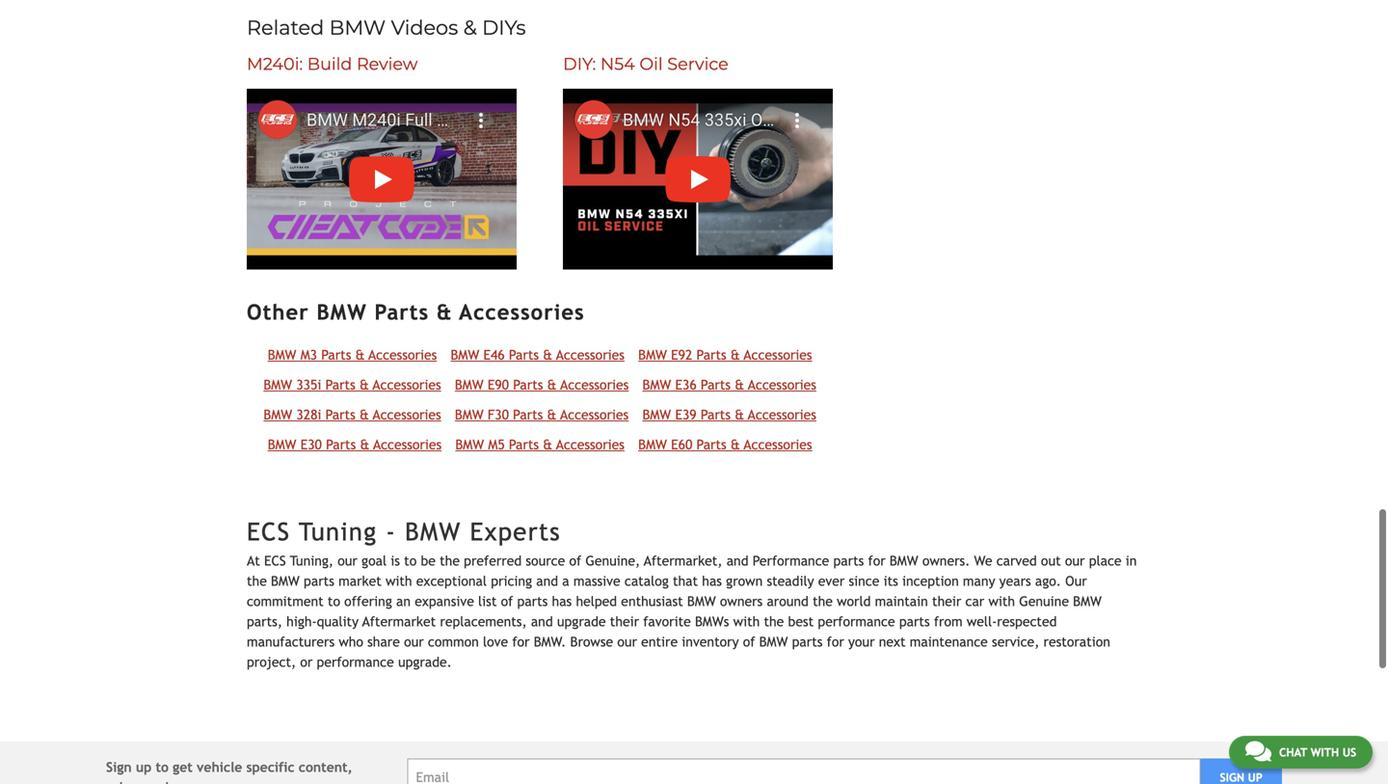 Task type: vqa. For each thing, say whether or not it's contained in the screenshot.
of
yes



Task type: describe. For each thing, give the bounding box(es) containing it.
335i
[[296, 377, 321, 392]]

parts for e90
[[513, 377, 543, 392]]

1 horizontal spatial of
[[569, 553, 582, 568]]

parts for 335i
[[326, 377, 356, 392]]

up for sign up to get vehicle specific content, sales, and more.
[[136, 759, 152, 775]]

well-
[[967, 614, 998, 629]]

love
[[483, 634, 508, 649]]

ago.
[[1036, 573, 1062, 589]]

world
[[837, 594, 871, 609]]

parts for e60
[[697, 437, 727, 452]]

accessories for bmw m3 parts & accessories
[[369, 347, 437, 363]]

our
[[1066, 573, 1088, 589]]

years
[[1000, 573, 1032, 589]]

accessories for bmw f30 parts & accessories
[[561, 407, 629, 422]]

parts for e46
[[509, 347, 539, 363]]

bmw e30 parts & accessories link
[[268, 437, 442, 452]]

parts down best
[[792, 634, 823, 649]]

entire
[[642, 634, 678, 649]]

your
[[849, 634, 875, 649]]

upgrade
[[557, 614, 606, 629]]

since
[[849, 573, 880, 589]]

accessories for bmw e39 parts & accessories
[[748, 407, 817, 422]]

chat with us link
[[1230, 736, 1373, 769]]

other
[[247, 300, 309, 325]]

and up grown
[[727, 553, 749, 568]]

accessories for bmw m5 parts & accessories
[[556, 437, 625, 452]]

0 vertical spatial their
[[933, 594, 962, 609]]

diy: n54 oil service link
[[563, 53, 729, 74]]

from
[[934, 614, 963, 629]]

& for related bmw videos & diys
[[464, 15, 477, 39]]

m240i:
[[247, 53, 303, 74]]

1 vertical spatial of
[[501, 594, 513, 609]]

parts for e30
[[326, 437, 356, 452]]

& for bmw e92 parts & accessories
[[731, 347, 741, 363]]

f30
[[488, 407, 509, 422]]

be
[[421, 553, 436, 568]]

commitment
[[247, 594, 324, 609]]

with down owners
[[734, 614, 760, 629]]

bmw 335i parts & accessories
[[264, 377, 441, 392]]

bmw e36 parts & accessories
[[643, 377, 817, 392]]

offering
[[344, 594, 392, 609]]

e60
[[671, 437, 693, 452]]

the up the "exceptional"
[[440, 553, 460, 568]]

the down ever at the right bottom of the page
[[813, 594, 833, 609]]

diy: n54 oil service
[[563, 53, 729, 74]]

parts down pricing
[[517, 594, 548, 609]]

enthusiast
[[621, 594, 683, 609]]

replacements,
[[440, 614, 527, 629]]

sign up button
[[1201, 758, 1283, 784]]

bmw f30 parts & accessories
[[455, 407, 629, 422]]

e36
[[676, 377, 697, 392]]

accessories for other bmw parts & accessories
[[460, 300, 585, 325]]

who
[[339, 634, 364, 649]]

list
[[478, 594, 497, 609]]

bmw e36 parts & accessories link
[[643, 377, 817, 392]]

bmw e46 parts & accessories
[[451, 347, 625, 363]]

massive
[[574, 573, 621, 589]]

bmw left e90
[[455, 377, 484, 392]]

vehicle
[[197, 759, 242, 775]]

e46
[[484, 347, 505, 363]]

chat with us
[[1280, 746, 1357, 759]]

bmw e90 parts & accessories link
[[455, 377, 629, 392]]

with inside chat with us link
[[1311, 746, 1340, 759]]

inventory
[[682, 634, 739, 649]]

genuine
[[1020, 594, 1070, 609]]

to inside the sign up to get vehicle specific content, sales, and more.
[[156, 759, 169, 775]]

out
[[1042, 553, 1062, 568]]

& for bmw e36 parts & accessories
[[735, 377, 745, 392]]

parts down tuning,
[[304, 573, 335, 589]]

place
[[1090, 553, 1122, 568]]

catalog
[[625, 573, 669, 589]]

1 vertical spatial ecs
[[264, 553, 286, 568]]

2 vertical spatial of
[[743, 634, 756, 649]]

parts for e39
[[701, 407, 731, 422]]

sign for sign up to get vehicle specific content, sales, and more.
[[106, 759, 132, 775]]

bmw e39 parts & accessories link
[[643, 407, 817, 422]]

bmw 328i parts & accessories
[[264, 407, 441, 422]]

our up the our
[[1066, 553, 1085, 568]]

bmw e30 parts & accessories
[[268, 437, 442, 452]]

0 horizontal spatial their
[[610, 614, 639, 629]]

diys
[[482, 15, 526, 39]]

e39
[[676, 407, 697, 422]]

maintenance
[[910, 634, 988, 649]]

at
[[247, 553, 260, 568]]

bmw left f30
[[455, 407, 484, 422]]

bmw left 328i
[[264, 407, 292, 422]]

that
[[673, 573, 698, 589]]

& for bmw f30 parts & accessories
[[547, 407, 557, 422]]

1 horizontal spatial performance
[[818, 614, 896, 629]]

upgrade.
[[398, 654, 452, 670]]

a
[[563, 573, 570, 589]]

performance
[[753, 553, 830, 568]]

& for bmw e60 parts & accessories
[[731, 437, 741, 452]]

tuning,
[[290, 553, 334, 568]]

our up upgrade.
[[404, 634, 424, 649]]

bmw up bmws
[[688, 594, 716, 609]]

bmw up bmw m3 parts & accessories
[[317, 300, 367, 325]]

m5
[[488, 437, 505, 452]]

build
[[307, 53, 352, 74]]

project,
[[247, 654, 296, 670]]

bmw down the our
[[1074, 594, 1102, 609]]

many
[[963, 573, 996, 589]]

-
[[386, 517, 396, 546]]

next
[[879, 634, 906, 649]]

in
[[1126, 553, 1137, 568]]

e90
[[488, 377, 509, 392]]

sign up
[[1220, 771, 1263, 784]]

bmw left the m5 at the left bottom of page
[[456, 437, 484, 452]]

quality
[[317, 614, 359, 629]]

2 horizontal spatial for
[[869, 553, 886, 568]]

0 vertical spatial has
[[702, 573, 722, 589]]

bmw 335i parts & accessories link
[[264, 377, 441, 392]]

bmw up be at left
[[405, 517, 462, 546]]

bmw e60 parts & accessories
[[639, 437, 813, 452]]

and left a
[[536, 573, 558, 589]]



Task type: locate. For each thing, give the bounding box(es) containing it.
up inside the sign up to get vehicle specific content, sales, and more.
[[136, 759, 152, 775]]

of right list
[[501, 594, 513, 609]]

0 horizontal spatial sign
[[106, 759, 132, 775]]

the
[[440, 553, 460, 568], [247, 573, 267, 589], [813, 594, 833, 609], [764, 614, 784, 629]]

parts for m3
[[321, 347, 351, 363]]

favorite
[[644, 614, 691, 629]]

ecs right the at
[[264, 553, 286, 568]]

genuine,
[[586, 553, 641, 568]]

m240i: build review link
[[247, 53, 418, 74]]

accessories down bmw e90 parts & accessories
[[561, 407, 629, 422]]

up up sales,
[[136, 759, 152, 775]]

other bmw parts & accessories
[[247, 300, 585, 325]]

bmws
[[695, 614, 730, 629]]

0 horizontal spatial up
[[136, 759, 152, 775]]

diy:
[[563, 53, 596, 74]]

helped
[[576, 594, 617, 609]]

bmw e60 parts & accessories link
[[639, 437, 813, 452]]

sign inside the sign up to get vehicle specific content, sales, and more.
[[106, 759, 132, 775]]

has right that
[[702, 573, 722, 589]]

& for bmw m3 parts & accessories
[[355, 347, 365, 363]]

parts right e90
[[513, 377, 543, 392]]

for right love
[[512, 634, 530, 649]]

manufacturers
[[247, 634, 335, 649]]

performance down world
[[818, 614, 896, 629]]

service
[[668, 53, 729, 74]]

owners
[[720, 594, 763, 609]]

to up quality
[[328, 594, 340, 609]]

ever
[[819, 573, 845, 589]]

up inside button
[[1249, 771, 1263, 784]]

bmw left 'e30' at bottom
[[268, 437, 297, 452]]

for
[[869, 553, 886, 568], [512, 634, 530, 649], [827, 634, 845, 649]]

accessories for bmw 335i parts & accessories
[[373, 377, 441, 392]]

bmw up 'commitment'
[[271, 573, 300, 589]]

accessories down bmw e36 parts & accessories link
[[748, 407, 817, 422]]

sign up to get vehicle specific content, sales, and more.
[[106, 759, 353, 784]]

the down the at
[[247, 573, 267, 589]]

accessories for bmw e46 parts & accessories
[[556, 347, 625, 363]]

their down enthusiast
[[610, 614, 639, 629]]

sign down chat with us link
[[1220, 771, 1245, 784]]

with left us
[[1311, 746, 1340, 759]]

sign up sales,
[[106, 759, 132, 775]]

tuning
[[299, 517, 377, 546]]

accessories up bmw 328i parts & accessories link
[[373, 377, 441, 392]]

exceptional
[[416, 573, 487, 589]]

accessories for bmw e30 parts & accessories
[[373, 437, 442, 452]]

inception
[[903, 573, 959, 589]]

carved
[[997, 553, 1037, 568]]

best
[[788, 614, 814, 629]]

parts
[[834, 553, 864, 568], [304, 573, 335, 589], [517, 594, 548, 609], [900, 614, 930, 629], [792, 634, 823, 649]]

of right inventory
[[743, 634, 756, 649]]

performance
[[818, 614, 896, 629], [317, 654, 394, 670]]

owners.
[[923, 553, 971, 568]]

2 horizontal spatial of
[[743, 634, 756, 649]]

& for bmw e30 parts & accessories
[[360, 437, 370, 452]]

1 horizontal spatial their
[[933, 594, 962, 609]]

parts for e36
[[701, 377, 731, 392]]

parts right 'e30' at bottom
[[326, 437, 356, 452]]

review
[[357, 53, 418, 74]]

accessories for bmw e90 parts & accessories
[[561, 377, 629, 392]]

1 horizontal spatial has
[[702, 573, 722, 589]]

for left your
[[827, 634, 845, 649]]

share
[[368, 634, 400, 649]]

1 horizontal spatial for
[[827, 634, 845, 649]]

bmw m3 parts & accessories
[[268, 347, 437, 363]]

comments image
[[1246, 740, 1272, 763]]

1 vertical spatial has
[[552, 594, 572, 609]]

bmw left e60 at bottom
[[639, 437, 667, 452]]

to right the "is"
[[404, 553, 417, 568]]

and
[[727, 553, 749, 568], [536, 573, 558, 589], [531, 614, 553, 629], [146, 780, 169, 784]]

preferred
[[464, 553, 522, 568]]

chat
[[1280, 746, 1308, 759]]

sign
[[106, 759, 132, 775], [1220, 771, 1245, 784]]

ecs tuning - bmw experts at ecs tuning, our goal is to be the preferred source of genuine, aftermarket, and performance parts for bmw owners. we carved out our place in the bmw parts market with exceptional pricing and a massive catalog that has grown steadily ever since its inception many years ago. our commitment to offering an expansive list of parts has helped enthusiast bmw owners around the world maintain their car with genuine bmw parts, high-quality aftermarket replacements, and upgrade their favorite bmws with the best performance parts from well-respected manufacturers who share our common love for bmw. browse our entire inventory of bmw parts for your next maintenance service, restoration project, or performance upgrade.
[[247, 517, 1137, 670]]

0 horizontal spatial of
[[501, 594, 513, 609]]

pricing
[[491, 573, 532, 589]]

bmw e39 parts & accessories
[[643, 407, 817, 422]]

& for other bmw parts & accessories
[[437, 300, 453, 325]]

bmw up m240i: build review link
[[330, 15, 386, 39]]

& for bmw e39 parts & accessories
[[735, 407, 745, 422]]

parts for 328i
[[326, 407, 356, 422]]

parts right 335i
[[326, 377, 356, 392]]

an
[[396, 594, 411, 609]]

1 vertical spatial performance
[[317, 654, 394, 670]]

accessories up bmw e90 parts & accessories
[[556, 347, 625, 363]]

1 vertical spatial their
[[610, 614, 639, 629]]

bmw m5 parts & accessories link
[[456, 437, 625, 452]]

parts right e92
[[697, 347, 727, 363]]

and right sales,
[[146, 780, 169, 784]]

service,
[[992, 634, 1040, 649]]

n54
[[601, 53, 635, 74]]

bmw.
[[534, 634, 566, 649]]

accessories for bmw e60 parts & accessories
[[744, 437, 813, 452]]

car
[[966, 594, 985, 609]]

parts right f30
[[513, 407, 543, 422]]

grown
[[726, 573, 763, 589]]

maintain
[[875, 594, 929, 609]]

of
[[569, 553, 582, 568], [501, 594, 513, 609], [743, 634, 756, 649]]

to left get
[[156, 759, 169, 775]]

parts,
[[247, 614, 283, 629]]

our up market
[[338, 553, 358, 568]]

& for bmw 328i parts & accessories
[[360, 407, 369, 422]]

0 horizontal spatial to
[[156, 759, 169, 775]]

has
[[702, 573, 722, 589], [552, 594, 572, 609]]

to
[[404, 553, 417, 568], [328, 594, 340, 609], [156, 759, 169, 775]]

0 vertical spatial performance
[[818, 614, 896, 629]]

parts up bmw m3 parts & accessories
[[375, 300, 429, 325]]

content,
[[299, 759, 353, 775]]

bmw e46 parts & accessories link
[[451, 347, 625, 363]]

parts right the e46
[[509, 347, 539, 363]]

and inside the sign up to get vehicle specific content, sales, and more.
[[146, 780, 169, 784]]

&
[[464, 15, 477, 39], [437, 300, 453, 325], [355, 347, 365, 363], [543, 347, 553, 363], [731, 347, 741, 363], [360, 377, 369, 392], [547, 377, 557, 392], [735, 377, 745, 392], [360, 407, 369, 422], [547, 407, 557, 422], [735, 407, 745, 422], [360, 437, 370, 452], [543, 437, 553, 452], [731, 437, 741, 452]]

videos
[[391, 15, 458, 39]]

with down the "is"
[[386, 573, 412, 589]]

accessories for bmw e36 parts & accessories
[[748, 377, 817, 392]]

accessories up bmw e46 parts & accessories
[[460, 300, 585, 325]]

1 horizontal spatial up
[[1249, 771, 1263, 784]]

0 vertical spatial of
[[569, 553, 582, 568]]

e30
[[301, 437, 322, 452]]

parts right m3
[[321, 347, 351, 363]]

& for bmw e46 parts & accessories
[[543, 347, 553, 363]]

accessories up the bmw e30 parts & accessories link
[[373, 407, 441, 422]]

get
[[173, 759, 193, 775]]

aftermarket,
[[644, 553, 723, 568]]

up
[[136, 759, 152, 775], [1249, 771, 1263, 784]]

0 horizontal spatial performance
[[317, 654, 394, 670]]

& for bmw e90 parts & accessories
[[547, 377, 557, 392]]

2 horizontal spatial to
[[404, 553, 417, 568]]

parts right e36
[[701, 377, 731, 392]]

1 horizontal spatial sign
[[1220, 771, 1245, 784]]

parts for f30
[[513, 407, 543, 422]]

0 horizontal spatial has
[[552, 594, 572, 609]]

Email email field
[[407, 758, 1201, 784]]

parts right 328i
[[326, 407, 356, 422]]

& for bmw m5 parts & accessories
[[543, 437, 553, 452]]

bmw left e36
[[643, 377, 672, 392]]

and up bmw.
[[531, 614, 553, 629]]

bmw up its
[[890, 553, 919, 568]]

has down a
[[552, 594, 572, 609]]

our left entire
[[618, 634, 637, 649]]

up down comments image
[[1249, 771, 1263, 784]]

accessories up bmw f30 parts & accessories
[[561, 377, 629, 392]]

bmw f30 parts & accessories link
[[455, 407, 629, 422]]

sign inside button
[[1220, 771, 1245, 784]]

bmw left the e46
[[451, 347, 480, 363]]

is
[[391, 553, 400, 568]]

2 vertical spatial to
[[156, 759, 169, 775]]

bmw m5 parts & accessories
[[456, 437, 625, 452]]

328i
[[296, 407, 322, 422]]

or
[[300, 654, 313, 670]]

& for bmw 335i parts & accessories
[[360, 377, 369, 392]]

expansive
[[415, 594, 474, 609]]

parts right e39
[[701, 407, 731, 422]]

us
[[1343, 746, 1357, 759]]

1 horizontal spatial to
[[328, 594, 340, 609]]

goal
[[362, 553, 387, 568]]

aftermarket
[[362, 614, 436, 629]]

high-
[[287, 614, 317, 629]]

more.
[[173, 780, 210, 784]]

bmw left e92
[[639, 347, 667, 363]]

0 horizontal spatial for
[[512, 634, 530, 649]]

bmw
[[330, 15, 386, 39], [317, 300, 367, 325], [268, 347, 297, 363], [451, 347, 480, 363], [639, 347, 667, 363], [264, 377, 292, 392], [455, 377, 484, 392], [643, 377, 672, 392], [264, 407, 292, 422], [455, 407, 484, 422], [643, 407, 671, 422], [268, 437, 297, 452], [456, 437, 484, 452], [639, 437, 667, 452], [405, 517, 462, 546], [890, 553, 919, 568], [271, 573, 300, 589], [688, 594, 716, 609], [1074, 594, 1102, 609], [760, 634, 788, 649]]

bmw e92 parts & accessories link
[[639, 347, 813, 363]]

sign for sign up
[[1220, 771, 1245, 784]]

1 vertical spatial to
[[328, 594, 340, 609]]

of up a
[[569, 553, 582, 568]]

around
[[767, 594, 809, 609]]

parts up since
[[834, 553, 864, 568]]

our
[[338, 553, 358, 568], [1066, 553, 1085, 568], [404, 634, 424, 649], [618, 634, 637, 649]]

accessories down "bmw e39 parts & accessories"
[[744, 437, 813, 452]]

accessories down other bmw parts & accessories
[[369, 347, 437, 363]]

market
[[339, 573, 382, 589]]

bmw left 335i
[[264, 377, 292, 392]]

experts
[[470, 517, 561, 546]]

parts for m5
[[509, 437, 539, 452]]

accessories down bmw 328i parts & accessories at the left bottom
[[373, 437, 442, 452]]

steadily
[[767, 573, 814, 589]]

ecs up the at
[[247, 517, 291, 546]]

source
[[526, 553, 565, 568]]

parts
[[375, 300, 429, 325], [321, 347, 351, 363], [509, 347, 539, 363], [697, 347, 727, 363], [326, 377, 356, 392], [513, 377, 543, 392], [701, 377, 731, 392], [326, 407, 356, 422], [513, 407, 543, 422], [701, 407, 731, 422], [326, 437, 356, 452], [509, 437, 539, 452], [697, 437, 727, 452]]

with down years
[[989, 594, 1016, 609]]

the down around
[[764, 614, 784, 629]]

parts for e92
[[697, 347, 727, 363]]

parts right e60 at bottom
[[697, 437, 727, 452]]

for up since
[[869, 553, 886, 568]]

accessories up "bmw e39 parts & accessories"
[[748, 377, 817, 392]]

parts down maintain
[[900, 614, 930, 629]]

accessories down bmw f30 parts & accessories
[[556, 437, 625, 452]]

0 vertical spatial ecs
[[247, 517, 291, 546]]

bmw down around
[[760, 634, 788, 649]]

sales,
[[106, 780, 142, 784]]

bmw left e39
[[643, 407, 671, 422]]

ecs
[[247, 517, 291, 546], [264, 553, 286, 568]]

parts for bmw
[[375, 300, 429, 325]]

accessories up bmw e36 parts & accessories
[[744, 347, 813, 363]]

their up "from"
[[933, 594, 962, 609]]

performance down "who"
[[317, 654, 394, 670]]

accessories for bmw 328i parts & accessories
[[373, 407, 441, 422]]

parts right the m5 at the left bottom of page
[[509, 437, 539, 452]]

bmw left m3
[[268, 347, 297, 363]]

specific
[[246, 759, 295, 775]]

accessories for bmw e92 parts & accessories
[[744, 347, 813, 363]]

0 vertical spatial to
[[404, 553, 417, 568]]

up for sign up
[[1249, 771, 1263, 784]]



